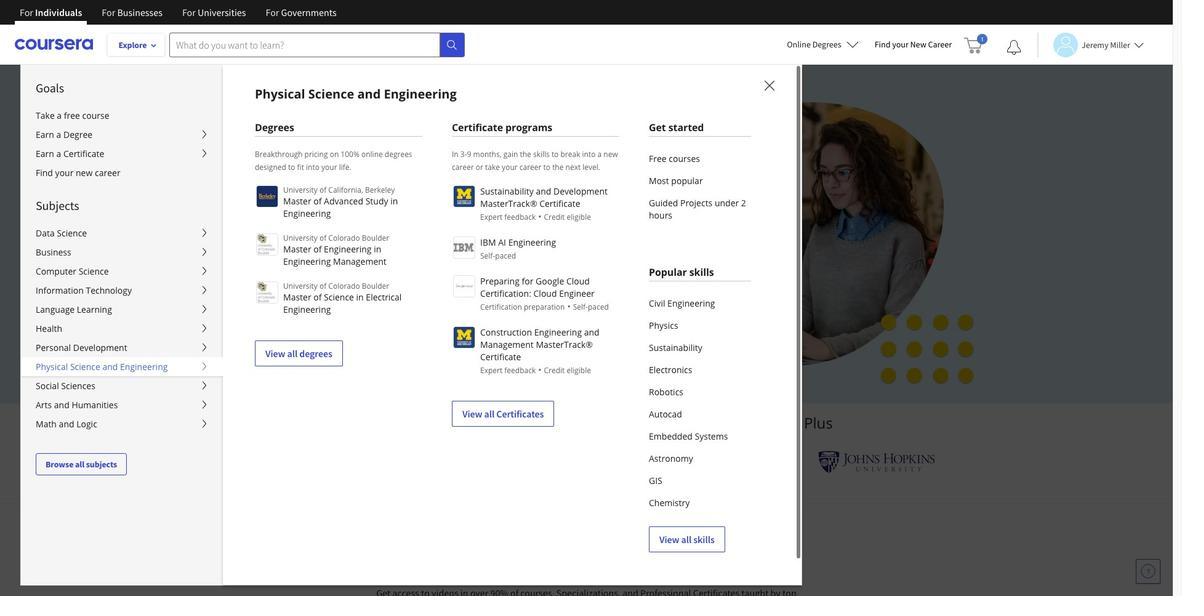Task type: describe. For each thing, give the bounding box(es) containing it.
development inside sustainability and development mastertrack® certificate expert feedback • credit eligible
[[554, 185, 608, 197]]

100%
[[341, 149, 359, 159]]

take
[[485, 162, 500, 172]]

earn for earn a certificate
[[36, 148, 54, 159]]

credit inside construction engineering and management mastertrack® certificate expert feedback • credit eligible
[[544, 365, 565, 376]]

physical science and engineering menu item
[[222, 64, 1182, 596]]

governments
[[281, 6, 337, 18]]

university for master of advanced study in engineering
[[283, 185, 318, 195]]

engineering inside construction engineering and management mastertrack® certificate expert feedback • credit eligible
[[534, 326, 582, 338]]

shopping cart: 1 item image
[[964, 34, 988, 54]]

certificate up 9
[[452, 121, 503, 134]]

free inside physical science and engineering menu item
[[649, 153, 667, 164]]

for for individuals
[[20, 6, 33, 18]]

self- inside "preparing for google cloud certification: cloud engineer certification preparation • self-paced"
[[573, 302, 588, 312]]

courses,
[[475, 173, 528, 191]]

explore menu element
[[21, 65, 223, 475]]

jeremy
[[1082, 39, 1109, 50]]

master for master of engineering in engineering management
[[283, 243, 311, 255]]

cancel
[[281, 276, 309, 288]]

health button
[[21, 319, 223, 338]]

or
[[476, 162, 483, 172]]

2 horizontal spatial with
[[704, 413, 734, 433]]

university of california, berkeley master of advanced study in engineering
[[283, 185, 398, 219]]

science inside university of colorado boulder master of science in electrical engineering
[[324, 291, 354, 303]]

earn for earn a degree
[[36, 129, 54, 140]]

7-
[[272, 304, 281, 317]]

sustainability link
[[649, 337, 751, 359]]

list containing free courses
[[649, 148, 751, 227]]

physical science and engineering group
[[20, 64, 1182, 596]]

free inside 'button'
[[298, 304, 317, 317]]

in inside university of colorado boulder master of engineering in engineering management
[[374, 243, 381, 255]]

hands-
[[531, 173, 574, 191]]

management inside university of colorado boulder master of engineering in engineering management
[[333, 256, 387, 267]]

take
[[36, 110, 55, 121]]

johns hopkins university image
[[818, 451, 935, 474]]

mastertrack® inside sustainability and development mastertrack® certificate expert feedback • credit eligible
[[480, 198, 537, 209]]

start
[[249, 304, 270, 317]]

for for universities
[[182, 6, 196, 18]]

ibm ai engineering self-paced
[[480, 236, 556, 261]]

and inside sustainability and development mastertrack® certificate expert feedback • credit eligible
[[536, 185, 551, 197]]

world-
[[401, 173, 441, 191]]

14-
[[307, 333, 320, 345]]

boulder for science
[[362, 281, 389, 291]]

earn a degree
[[36, 129, 92, 140]]

1 vertical spatial skills
[[689, 265, 714, 279]]

business
[[36, 246, 71, 258]]

view for view all certificates
[[462, 408, 482, 420]]

certification
[[480, 302, 522, 312]]

1 vertical spatial cloud
[[534, 288, 557, 299]]

personal development button
[[21, 338, 223, 357]]

/year
[[261, 333, 283, 345]]

back
[[370, 333, 390, 345]]

humanities
[[72, 399, 118, 411]]

engineering inside 'dropdown button'
[[120, 361, 168, 373]]

on inside unlimited access to 7,000+ world-class courses, hands-on projects, and job-ready certificate programs—all included in your subscription
[[574, 173, 591, 191]]

university of colorado boulder master of science in electrical engineering
[[283, 281, 402, 315]]

physical inside menu item
[[255, 86, 305, 102]]

eligible inside sustainability and development mastertrack® certificate expert feedback • credit eligible
[[567, 212, 591, 222]]

for for governments
[[266, 6, 279, 18]]

engineering inside university of colorado boulder master of science in electrical engineering
[[283, 304, 331, 315]]

science up the coursera plus image
[[308, 86, 354, 102]]

certificate programs
[[452, 121, 552, 134]]

start 7-day free trial button
[[229, 296, 358, 325]]

and up social sciences dropdown button
[[102, 361, 118, 373]]

science for "physical science and engineering" 'dropdown button'
[[70, 361, 100, 373]]

get
[[649, 121, 666, 134]]

programs—all
[[444, 194, 533, 213]]

paced inside "preparing for google cloud certification: cloud engineer certification preparation • self-paced"
[[588, 302, 609, 312]]

feedback inside sustainability and development mastertrack® certificate expert feedback • credit eligible
[[504, 212, 536, 222]]

online degrees
[[787, 39, 841, 50]]

pricing
[[305, 149, 328, 159]]

next
[[566, 162, 581, 172]]

electronics
[[649, 364, 692, 376]]

math and logic button
[[21, 414, 223, 433]]

day inside start 7-day free trial 'button'
[[281, 304, 296, 317]]

jeremy miller
[[1082, 39, 1130, 50]]

science for 'computer science' dropdown button
[[79, 265, 109, 277]]

expert inside sustainability and development mastertrack® certificate expert feedback • credit eligible
[[480, 212, 503, 222]]

university of colorado boulder master of engineering in engineering management
[[283, 233, 389, 267]]

trial
[[319, 304, 338, 317]]

partnername logo image for preparing
[[453, 275, 475, 297]]

mastertrack® inside construction engineering and management mastertrack® certificate expert feedback • credit eligible
[[536, 339, 593, 350]]

into for degrees
[[306, 162, 320, 172]]

find your new career
[[875, 39, 952, 50]]

for
[[522, 275, 533, 287]]

online
[[787, 39, 811, 50]]

• inside sustainability and development mastertrack® certificate expert feedback • credit eligible
[[538, 211, 542, 222]]

unlimited
[[229, 173, 291, 191]]

1 horizontal spatial plus
[[804, 413, 833, 433]]

and inside unlimited access to 7,000+ world-class courses, hands-on projects, and job-ready certificate programs—all included in your subscription
[[287, 194, 311, 213]]

1 vertical spatial coursera
[[640, 547, 720, 573]]

explore button
[[108, 34, 164, 56]]

partnername logo image for construction
[[453, 326, 475, 349]]

physical science and engineering inside 'dropdown button'
[[36, 361, 168, 373]]

ai
[[498, 236, 506, 248]]

in inside university of california, berkeley master of advanced study in engineering
[[390, 195, 398, 207]]

start 7-day free trial
[[249, 304, 338, 317]]

advanced
[[324, 195, 363, 207]]

free courses link
[[649, 148, 751, 170]]

a for degree
[[56, 129, 61, 140]]

view all degrees
[[265, 347, 332, 360]]

robotics
[[649, 386, 683, 398]]

access
[[295, 173, 336, 191]]

social
[[36, 380, 59, 392]]

astronomy link
[[649, 448, 751, 470]]

275+
[[421, 413, 454, 433]]

google
[[536, 275, 564, 287]]

for for businesses
[[102, 6, 115, 18]]

view all certificates list
[[452, 184, 619, 427]]

course
[[82, 110, 109, 121]]

degree
[[63, 129, 92, 140]]

embedded systems
[[649, 430, 728, 442]]

included
[[537, 194, 591, 213]]

popular
[[671, 175, 703, 187]]

a inside the in 3-9 months, gain the skills to break into a new career or take your career to the next level.
[[598, 149, 602, 159]]

engineering inside university of california, berkeley master of advanced study in engineering
[[283, 208, 331, 219]]

miller
[[1110, 39, 1130, 50]]

guided projects under 2 hours link
[[649, 192, 751, 227]]

master for master of science in electrical engineering
[[283, 291, 311, 303]]

3-
[[460, 149, 467, 159]]

free
[[64, 110, 80, 121]]

study
[[366, 195, 388, 207]]

0 horizontal spatial the
[[520, 149, 531, 159]]

find your new career link
[[21, 163, 223, 182]]

find your new career link
[[869, 37, 958, 52]]

university for master of science in electrical engineering
[[283, 281, 318, 291]]

popular skills
[[649, 265, 714, 279]]

level.
[[583, 162, 600, 172]]

sustainability for sustainability and development mastertrack® certificate expert feedback • credit eligible
[[480, 185, 534, 197]]

view for view all skills
[[659, 533, 679, 546]]

projects
[[680, 197, 713, 209]]

1 horizontal spatial cloud
[[566, 275, 590, 287]]

in inside unlimited access to 7,000+ world-class courses, hands-on projects, and job-ready certificate programs—all included in your subscription
[[595, 194, 606, 213]]

preparing for google cloud certification: cloud engineer certification preparation • self-paced
[[480, 275, 609, 312]]

partnername logo image for ibm
[[453, 236, 475, 259]]

businesses
[[117, 6, 163, 18]]

ibm
[[480, 236, 496, 248]]

sciences
[[61, 380, 95, 392]]

new inside explore menu element
[[76, 167, 93, 179]]

0 vertical spatial with
[[285, 333, 305, 345]]

civil engineering
[[649, 297, 715, 309]]

jeremy miller button
[[1038, 32, 1144, 57]]

eligible inside construction engineering and management mastertrack® certificate expert feedback • credit eligible
[[567, 365, 591, 376]]

for universities
[[182, 6, 246, 18]]

in right invest
[[469, 547, 486, 573]]

skills inside the in 3-9 months, gain the skills to break into a new career or take your career to the next level.
[[533, 149, 550, 159]]

• inside construction engineering and management mastertrack® certificate expert feedback • credit eligible
[[538, 364, 542, 376]]

to inside unlimited access to 7,000+ world-class courses, hands-on projects, and job-ready certificate programs—all included in your subscription
[[339, 173, 352, 191]]

coursera image
[[15, 35, 93, 54]]

master for master of advanced study in engineering
[[283, 195, 311, 207]]

1 horizontal spatial with
[[596, 547, 636, 573]]

and inside dropdown button
[[54, 399, 69, 411]]

most
[[649, 175, 669, 187]]



Task type: locate. For each thing, give the bounding box(es) containing it.
the left next
[[552, 162, 564, 172]]

degrees inside popup button
[[813, 39, 841, 50]]

day
[[281, 304, 296, 317], [320, 333, 335, 345]]

1 vertical spatial sustainability
[[649, 342, 702, 353]]

2 feedback from the top
[[504, 365, 536, 376]]

sustainability inside sustainability and development mastertrack® certificate expert feedback • credit eligible
[[480, 185, 534, 197]]

3 partnername logo image from the top
[[453, 275, 475, 297]]

self-
[[480, 251, 495, 261], [573, 302, 588, 312]]

sustainability inside view all skills list
[[649, 342, 702, 353]]

2
[[741, 197, 746, 209]]

expert inside construction engineering and management mastertrack® certificate expert feedback • credit eligible
[[480, 365, 503, 376]]

data science
[[36, 227, 87, 239]]

None search field
[[169, 32, 465, 57]]

0 vertical spatial degrees
[[813, 39, 841, 50]]

engineering inside view all skills list
[[668, 297, 715, 309]]

earn
[[36, 129, 54, 140], [36, 148, 54, 159]]

1 credit from the top
[[544, 212, 565, 222]]

university of colorado boulder logo image for master of science in electrical engineering
[[256, 281, 278, 304]]

all for skills
[[681, 533, 692, 546]]

1 feedback from the top
[[504, 212, 536, 222]]

autocad link
[[649, 403, 751, 425]]

0 vertical spatial day
[[281, 304, 296, 317]]

2 vertical spatial with
[[596, 547, 636, 573]]

1 horizontal spatial self-
[[573, 302, 588, 312]]

and inside construction engineering and management mastertrack® certificate expert feedback • credit eligible
[[584, 326, 600, 338]]

0 horizontal spatial find
[[36, 167, 53, 179]]

into inside breakthrough pricing on 100% online degrees designed to fit into your life.
[[306, 162, 320, 172]]

0 horizontal spatial management
[[333, 256, 387, 267]]

colorado inside university of colorado boulder master of science in electrical engineering
[[328, 281, 360, 291]]

1 colorado from the top
[[328, 233, 360, 243]]

math
[[36, 418, 57, 430]]

2 university of colorado boulder logo image from the top
[[256, 281, 278, 304]]

your inside breakthrough pricing on 100% online degrees designed to fit into your life.
[[321, 162, 337, 172]]

1 vertical spatial the
[[552, 162, 564, 172]]

0 vertical spatial degrees
[[385, 149, 412, 159]]

0 horizontal spatial degrees
[[255, 121, 294, 134]]

life.
[[339, 162, 351, 172]]

close image
[[761, 77, 777, 93], [761, 77, 777, 93], [761, 77, 777, 93], [761, 77, 777, 93], [761, 77, 777, 93]]

mastertrack® down courses,
[[480, 198, 537, 209]]

in right study
[[390, 195, 398, 207]]

skills left 'break'
[[533, 149, 550, 159]]

2 horizontal spatial view
[[659, 533, 679, 546]]

1 university of colorado boulder logo image from the top
[[256, 233, 278, 256]]

colorado for science
[[328, 281, 360, 291]]

free up most
[[649, 153, 667, 164]]

for individuals
[[20, 6, 82, 18]]

0 vertical spatial expert
[[480, 212, 503, 222]]

certificate down hands-
[[539, 198, 580, 209]]

0 horizontal spatial physical
[[36, 361, 68, 373]]

into up level.
[[582, 149, 596, 159]]

2 boulder from the top
[[362, 281, 389, 291]]

2 eligible from the top
[[567, 365, 591, 376]]

a inside "popup button"
[[56, 148, 61, 159]]

earn a certificate button
[[21, 144, 223, 163]]

your inside the in 3-9 months, gain the skills to break into a new career or take your career to the next level.
[[502, 162, 518, 172]]

master up start 7-day free trial
[[283, 291, 311, 303]]

0 vertical spatial mastertrack®
[[480, 198, 537, 209]]

4 partnername logo image from the top
[[453, 326, 475, 349]]

1 vertical spatial management
[[480, 339, 534, 350]]

physical down 'personal'
[[36, 361, 68, 373]]

1 vertical spatial expert
[[480, 365, 503, 376]]

for left businesses
[[102, 6, 115, 18]]

plus
[[804, 413, 833, 433], [724, 547, 763, 573]]

all
[[287, 347, 298, 360], [484, 408, 495, 420], [75, 459, 84, 470], [681, 533, 692, 546]]

colorado inside university of colorado boulder master of engineering in engineering management
[[328, 233, 360, 243]]

explore
[[119, 39, 147, 50]]

1 vertical spatial boulder
[[362, 281, 389, 291]]

colorado
[[328, 233, 360, 243], [328, 281, 360, 291]]

new inside the in 3-9 months, gain the skills to break into a new career or take your career to the next level.
[[604, 149, 618, 159]]

view down /year
[[265, 347, 285, 360]]

1 horizontal spatial paced
[[588, 302, 609, 312]]

projects,
[[229, 194, 283, 213]]

colorado for engineering
[[328, 233, 360, 243]]

2 partnername logo image from the top
[[453, 236, 475, 259]]

in
[[595, 194, 606, 213], [390, 195, 398, 207], [374, 243, 381, 255], [356, 291, 364, 303], [469, 547, 486, 573]]

civil engineering link
[[649, 292, 751, 315]]

to up hands-
[[543, 162, 550, 172]]

university inside university of california, berkeley master of advanced study in engineering
[[283, 185, 318, 195]]

0 vertical spatial skills
[[533, 149, 550, 159]]

all for degrees
[[287, 347, 298, 360]]

1 vertical spatial plus
[[724, 547, 763, 573]]

physical science and engineering
[[255, 86, 457, 102], [36, 361, 168, 373]]

1 vertical spatial view
[[462, 408, 482, 420]]

embedded systems link
[[649, 425, 751, 448]]

0 vertical spatial on
[[330, 149, 339, 159]]

computer science
[[36, 265, 109, 277]]

0 vertical spatial plus
[[804, 413, 833, 433]]

1 vertical spatial credit
[[544, 365, 565, 376]]

on inside breakthrough pricing on 100% online degrees designed to fit into your life.
[[330, 149, 339, 159]]

credit inside sustainability and development mastertrack® certificate expert feedback • credit eligible
[[544, 212, 565, 222]]

development
[[554, 185, 608, 197], [73, 342, 127, 353]]

0 horizontal spatial day
[[281, 304, 296, 317]]

a for certificate
[[56, 148, 61, 159]]

feedback up "ai" on the left top
[[504, 212, 536, 222]]

management
[[333, 256, 387, 267], [480, 339, 534, 350]]

and up the coursera plus image
[[357, 86, 381, 102]]

help center image
[[1141, 564, 1156, 579]]

0 horizontal spatial into
[[306, 162, 320, 172]]

view for view all degrees
[[265, 347, 285, 360]]

earn inside dropdown button
[[36, 129, 54, 140]]

paced down engineer
[[588, 302, 609, 312]]

1 vertical spatial degrees
[[299, 347, 332, 360]]

language learning
[[36, 304, 112, 315]]

management up the anytime
[[333, 256, 387, 267]]

chemistry
[[649, 497, 690, 509]]

and left "companies"
[[595, 413, 621, 433]]

1 horizontal spatial view
[[462, 408, 482, 420]]

sustainability up electronics at the bottom of the page
[[649, 342, 702, 353]]

coursera plus image
[[229, 116, 417, 134]]

money-
[[338, 333, 370, 345]]

1 horizontal spatial the
[[552, 162, 564, 172]]

1 eligible from the top
[[567, 212, 591, 222]]

university for master of engineering in engineering management
[[283, 233, 318, 243]]

degrees inside physical science and engineering menu item
[[255, 121, 294, 134]]

1 horizontal spatial physical science and engineering
[[255, 86, 457, 102]]

boulder
[[362, 233, 389, 243], [362, 281, 389, 291]]

0 vertical spatial cloud
[[566, 275, 590, 287]]

months,
[[473, 149, 502, 159]]

career inside explore menu element
[[95, 167, 120, 179]]

certificate inside sustainability and development mastertrack® certificate expert feedback • credit eligible
[[539, 198, 580, 209]]

• down hands-
[[538, 211, 542, 222]]

1 horizontal spatial physical
[[255, 86, 305, 102]]

science inside dropdown button
[[57, 227, 87, 239]]

a left degree
[[56, 129, 61, 140]]

0 horizontal spatial plus
[[724, 547, 763, 573]]

all down start 7-day free trial
[[287, 347, 298, 360]]

0 horizontal spatial sustainability
[[480, 185, 534, 197]]

under
[[715, 197, 739, 209]]

paced
[[495, 251, 516, 261], [588, 302, 609, 312]]

preparing
[[480, 275, 520, 287]]

master down subscription
[[283, 243, 311, 255]]

find inside find your new career link
[[875, 39, 891, 50]]

a left free
[[57, 110, 62, 121]]

2 for from the left
[[102, 6, 115, 18]]

and down the in 3-9 months, gain the skills to break into a new career or take your career to the next level.
[[536, 185, 551, 197]]

management down construction
[[480, 339, 534, 350]]

expert down construction
[[480, 365, 503, 376]]

0 vertical spatial sustainability
[[480, 185, 534, 197]]

1 partnername logo image from the top
[[453, 185, 475, 208]]

online
[[361, 149, 383, 159]]

0 vertical spatial new
[[604, 149, 618, 159]]

view all degrees list
[[255, 184, 422, 366]]

expert up ibm
[[480, 212, 503, 222]]

a for free
[[57, 110, 62, 121]]

all for certificates
[[484, 408, 495, 420]]

0 vertical spatial credit
[[544, 212, 565, 222]]

1 horizontal spatial free
[[649, 153, 667, 164]]

colorado down university of california, berkeley master of advanced study in engineering
[[328, 233, 360, 243]]

0 horizontal spatial degrees
[[299, 347, 332, 360]]

on left 100%
[[330, 149, 339, 159]]

1 vertical spatial feedback
[[504, 365, 536, 376]]

certificate inside "popup button"
[[63, 148, 104, 159]]

certificate
[[378, 194, 440, 213]]

physical inside 'dropdown button'
[[36, 361, 68, 373]]

0 horizontal spatial view
[[265, 347, 285, 360]]

in inside university of colorado boulder master of science in electrical engineering
[[356, 291, 364, 303]]

science for data science dropdown button at the top left of the page
[[57, 227, 87, 239]]

a inside "link"
[[57, 110, 62, 121]]

view all skills list
[[649, 292, 751, 552]]

view all certificates link
[[452, 401, 554, 427]]

designed
[[255, 162, 286, 172]]

science inside dropdown button
[[79, 265, 109, 277]]

free left trial
[[298, 304, 317, 317]]

boulder inside university of colorado boulder master of science in electrical engineering
[[362, 281, 389, 291]]

earn down take
[[36, 129, 54, 140]]

0 horizontal spatial paced
[[495, 251, 516, 261]]

1 vertical spatial master
[[283, 243, 311, 255]]

online degrees button
[[777, 31, 869, 58]]

earn down the "earn a degree"
[[36, 148, 54, 159]]

1 horizontal spatial new
[[604, 149, 618, 159]]

boulder down study
[[362, 233, 389, 243]]

physical science and engineering up social sciences dropdown button
[[36, 361, 168, 373]]

find left new
[[875, 39, 891, 50]]

day left money-
[[320, 333, 335, 345]]

0 vertical spatial find
[[875, 39, 891, 50]]

0 vertical spatial physical science and engineering
[[255, 86, 457, 102]]

1 vertical spatial paced
[[588, 302, 609, 312]]

anytime
[[311, 276, 347, 288]]

0 vertical spatial physical
[[255, 86, 305, 102]]

paced inside ibm ai engineering self-paced
[[495, 251, 516, 261]]

development down health dropdown button on the bottom left
[[73, 342, 127, 353]]

paced down "ai" on the left top
[[495, 251, 516, 261]]

sas image
[[649, 452, 695, 472]]

sustainability down the "take"
[[480, 185, 534, 197]]

banner navigation
[[10, 0, 346, 34]]

in down study
[[374, 243, 381, 255]]

information technology
[[36, 284, 132, 296]]

certificate
[[452, 121, 503, 134], [63, 148, 104, 159], [539, 198, 580, 209], [480, 351, 521, 363]]

certificate inside construction engineering and management mastertrack® certificate expert feedback • credit eligible
[[480, 351, 521, 363]]

free courses
[[649, 153, 700, 164]]

0 vertical spatial free
[[649, 153, 667, 164]]

0 vertical spatial eligible
[[567, 212, 591, 222]]

1 horizontal spatial coursera
[[737, 413, 800, 433]]

• inside "preparing for google cloud certification: cloud engineer certification preparation • self-paced"
[[567, 300, 571, 312]]

credit down hands-
[[544, 212, 565, 222]]

to left 'break'
[[552, 149, 559, 159]]

to down 'life.'
[[339, 173, 352, 191]]

coursera down view all skills
[[640, 547, 720, 573]]

your inside explore menu element
[[55, 167, 74, 179]]

eligible down hands-
[[567, 212, 591, 222]]

master inside university of california, berkeley master of advanced study in engineering
[[283, 195, 311, 207]]

browse all subjects button
[[36, 453, 127, 475]]

university of colorado boulder logo image for master of engineering in engineering management
[[256, 233, 278, 256]]

gain
[[503, 149, 518, 159]]

boulder inside university of colorado boulder master of engineering in engineering management
[[362, 233, 389, 243]]

feedback inside construction engineering and management mastertrack® certificate expert feedback • credit eligible
[[504, 365, 536, 376]]

on down level.
[[574, 173, 591, 191]]

find inside find your new career link
[[36, 167, 53, 179]]

partnername logo image
[[453, 185, 475, 208], [453, 236, 475, 259], [453, 275, 475, 297], [453, 326, 475, 349]]

earn a degree button
[[21, 125, 223, 144]]

sustainability
[[480, 185, 534, 197], [649, 342, 702, 353]]

1 horizontal spatial degrees
[[813, 39, 841, 50]]

3 university from the top
[[283, 281, 318, 291]]

in 3-9 months, gain the skills to break into a new career or take your career to the next level.
[[452, 149, 618, 172]]

1 for from the left
[[20, 6, 33, 18]]

0 vertical spatial •
[[538, 211, 542, 222]]

guided
[[649, 197, 678, 209]]

certificate up 'find your new career'
[[63, 148, 104, 159]]

2 earn from the top
[[36, 148, 54, 159]]

certificate down construction
[[480, 351, 521, 363]]

systems
[[695, 430, 728, 442]]

sustainability and development mastertrack® certificate expert feedback • credit eligible
[[480, 185, 608, 222]]

sustainability for sustainability
[[649, 342, 702, 353]]

1 boulder from the top
[[362, 233, 389, 243]]

0 vertical spatial university
[[283, 185, 318, 195]]

berkeley
[[365, 185, 395, 195]]

view all certificates
[[462, 408, 544, 420]]

most popular
[[649, 175, 703, 187]]

2 credit from the top
[[544, 365, 565, 376]]

1 horizontal spatial management
[[480, 339, 534, 350]]

cloud
[[566, 275, 590, 287], [534, 288, 557, 299]]

/month, cancel anytime
[[244, 276, 347, 288]]

What do you want to learn? text field
[[169, 32, 440, 57]]

2 university from the top
[[283, 233, 318, 243]]

degrees down 14-
[[299, 347, 332, 360]]

hours
[[649, 209, 672, 221]]

2 vertical spatial •
[[538, 364, 542, 376]]

boulder for engineering
[[362, 233, 389, 243]]

2 vertical spatial master
[[283, 291, 311, 303]]

$399 /year with 14-day money-back guarantee
[[241, 333, 437, 345]]

university of colorado boulder logo image
[[256, 233, 278, 256], [256, 281, 278, 304]]

1 vertical spatial colorado
[[328, 281, 360, 291]]

1 vertical spatial •
[[567, 300, 571, 312]]

new down the earn a certificate
[[76, 167, 93, 179]]

for governments
[[266, 6, 337, 18]]

in right included
[[595, 194, 606, 213]]

find down the earn a certificate
[[36, 167, 53, 179]]

275+ leading universities and companies with coursera plus
[[421, 413, 833, 433]]

find for find your new career
[[36, 167, 53, 179]]

certificates
[[496, 408, 544, 420]]

science up trial
[[324, 291, 354, 303]]

language
[[36, 304, 75, 315]]

university down fit
[[283, 185, 318, 195]]

science up information technology
[[79, 265, 109, 277]]

university up start 7-day free trial
[[283, 281, 318, 291]]

0 horizontal spatial development
[[73, 342, 127, 353]]

skills down chemistry link
[[693, 533, 715, 546]]

1 vertical spatial day
[[320, 333, 335, 345]]

physics
[[649, 320, 678, 331]]

university of california, berkeley logo image
[[256, 185, 278, 208]]

0 vertical spatial paced
[[495, 251, 516, 261]]

1 vertical spatial eligible
[[567, 365, 591, 376]]

4 for from the left
[[266, 6, 279, 18]]

construction engineering and management mastertrack® certificate expert feedback • credit eligible
[[480, 326, 600, 376]]

of
[[320, 185, 327, 195], [314, 195, 322, 207], [320, 233, 327, 243], [314, 243, 322, 255], [320, 281, 327, 291], [314, 291, 322, 303]]

2 expert from the top
[[480, 365, 503, 376]]

breakthrough
[[255, 149, 303, 159]]

and down engineer
[[584, 326, 600, 338]]

boulder right the anytime
[[362, 281, 389, 291]]

data
[[36, 227, 55, 239]]

business button
[[21, 243, 223, 262]]

3 master from the top
[[283, 291, 311, 303]]

2 master from the top
[[283, 243, 311, 255]]

university of colorado boulder logo image up start
[[256, 281, 278, 304]]

1 vertical spatial development
[[73, 342, 127, 353]]

0 vertical spatial master
[[283, 195, 311, 207]]

colorado up trial
[[328, 281, 360, 291]]

list
[[649, 148, 751, 227]]

1 horizontal spatial sustainability
[[649, 342, 702, 353]]

science up "business"
[[57, 227, 87, 239]]

0 vertical spatial university of colorado boulder logo image
[[256, 233, 278, 256]]

into inside the in 3-9 months, gain the skills to break into a new career or take your career to the next level.
[[582, 149, 596, 159]]

science down personal development
[[70, 361, 100, 373]]

cloud down google
[[534, 288, 557, 299]]

physical up the coursera plus image
[[255, 86, 305, 102]]

0 horizontal spatial on
[[330, 149, 339, 159]]

for left individuals at top
[[20, 6, 33, 18]]

1 horizontal spatial development
[[554, 185, 608, 197]]

find for find your new career
[[875, 39, 891, 50]]

self- inside ibm ai engineering self-paced
[[480, 251, 495, 261]]

close image
[[761, 77, 777, 93], [761, 77, 777, 93], [761, 77, 777, 93], [761, 77, 777, 93], [762, 78, 778, 94]]

started
[[669, 121, 704, 134]]

1 master from the top
[[283, 195, 311, 207]]

0 horizontal spatial free
[[298, 304, 317, 317]]

3 for from the left
[[182, 6, 196, 18]]

cloud up engineer
[[566, 275, 590, 287]]

new right 'break'
[[604, 149, 618, 159]]

to left fit
[[288, 162, 295, 172]]

chemistry link
[[649, 492, 751, 514]]

degrees inside breakthrough pricing on 100% online degrees designed to fit into your life.
[[385, 149, 412, 159]]

language learning button
[[21, 300, 223, 319]]

university inside university of colorado boulder master of engineering in engineering management
[[283, 233, 318, 243]]

a up level.
[[598, 149, 602, 159]]

to inside breakthrough pricing on 100% online degrees designed to fit into your life.
[[288, 162, 295, 172]]

gis link
[[649, 470, 751, 492]]

degrees inside list
[[299, 347, 332, 360]]

0 vertical spatial earn
[[36, 129, 54, 140]]

university inside university of colorado boulder master of science in electrical engineering
[[283, 281, 318, 291]]

0 horizontal spatial new
[[76, 167, 93, 179]]

physical science and engineering inside physical science and engineering menu item
[[255, 86, 457, 102]]

new
[[910, 39, 926, 50]]

credit up the universities
[[544, 365, 565, 376]]

all inside "button"
[[75, 459, 84, 470]]

1 university from the top
[[283, 185, 318, 195]]

data science button
[[21, 224, 223, 243]]

1 expert from the top
[[480, 212, 503, 222]]

1 vertical spatial physical science and engineering
[[36, 361, 168, 373]]

and right arts at bottom left
[[54, 399, 69, 411]]

for left universities
[[182, 6, 196, 18]]

0 horizontal spatial with
[[285, 333, 305, 345]]

master inside university of colorado boulder master of science in electrical engineering
[[283, 291, 311, 303]]

take a free course link
[[21, 106, 223, 125]]

2 colorado from the top
[[328, 281, 360, 291]]

degrees right online
[[813, 39, 841, 50]]

view right 275+
[[462, 408, 482, 420]]

self- down ibm
[[480, 251, 495, 261]]

all left certificates on the bottom of page
[[484, 408, 495, 420]]

unlimited access to 7,000+ world-class courses, hands-on projects, and job-ready certificate programs—all included in your subscription
[[229, 173, 606, 234]]

1 vertical spatial university of colorado boulder logo image
[[256, 281, 278, 304]]

0 horizontal spatial coursera
[[640, 547, 720, 573]]

0 vertical spatial coursera
[[737, 413, 800, 433]]

into right fit
[[306, 162, 320, 172]]

learning
[[77, 304, 112, 315]]

into for certificate programs
[[582, 149, 596, 159]]

0 vertical spatial self-
[[480, 251, 495, 261]]

2 vertical spatial skills
[[693, 533, 715, 546]]

master inside university of colorado boulder master of engineering in engineering management
[[283, 243, 311, 255]]

skills inside list
[[693, 533, 715, 546]]

science inside 'dropdown button'
[[70, 361, 100, 373]]

all for subjects
[[75, 459, 84, 470]]

for left "governments"
[[266, 6, 279, 18]]

0 vertical spatial colorado
[[328, 233, 360, 243]]

degrees up breakthrough
[[255, 121, 294, 134]]

engineering
[[384, 86, 457, 102], [283, 208, 331, 219], [508, 236, 556, 248], [324, 243, 372, 255], [283, 256, 331, 267], [668, 297, 715, 309], [283, 304, 331, 315], [534, 326, 582, 338], [120, 361, 168, 373]]

0 vertical spatial development
[[554, 185, 608, 197]]

computer
[[36, 265, 76, 277]]

certification:
[[480, 288, 531, 299]]

the right gain
[[520, 149, 531, 159]]

day right start
[[281, 304, 296, 317]]

fit
[[297, 162, 304, 172]]

1 vertical spatial physical
[[36, 361, 68, 373]]

1 horizontal spatial day
[[320, 333, 335, 345]]

master up subscription
[[283, 195, 311, 207]]

management inside construction engineering and management mastertrack® certificate expert feedback • credit eligible
[[480, 339, 534, 350]]

all right browse on the bottom of the page
[[75, 459, 84, 470]]

your inside unlimited access to 7,000+ world-class courses, hands-on projects, and job-ready certificate programs—all included in your subscription
[[229, 216, 258, 234]]

and left logic
[[59, 418, 74, 430]]

mastertrack® down preparation
[[536, 339, 593, 350]]

show notifications image
[[1007, 40, 1022, 55]]

view down chemistry
[[659, 533, 679, 546]]

invest in your career with coursera plus
[[410, 547, 763, 573]]

a down the "earn a degree"
[[56, 148, 61, 159]]

degrees right online
[[385, 149, 412, 159]]

coursera right systems
[[737, 413, 800, 433]]

1 vertical spatial find
[[36, 167, 53, 179]]

self- down engineer
[[573, 302, 588, 312]]

university down job- at the top of the page
[[283, 233, 318, 243]]

a inside dropdown button
[[56, 129, 61, 140]]

1 vertical spatial university
[[283, 233, 318, 243]]

0 vertical spatial feedback
[[504, 212, 536, 222]]

in left electrical
[[356, 291, 364, 303]]

university of colorado boulder logo image up /month,
[[256, 233, 278, 256]]

1 vertical spatial mastertrack®
[[536, 339, 593, 350]]

embedded
[[649, 430, 693, 442]]

0 horizontal spatial cloud
[[534, 288, 557, 299]]

engineering inside ibm ai engineering self-paced
[[508, 236, 556, 248]]

1 earn from the top
[[36, 129, 54, 140]]

partnername logo image for sustainability
[[453, 185, 475, 208]]

1 horizontal spatial find
[[875, 39, 891, 50]]

• up certificates on the bottom of page
[[538, 364, 542, 376]]

feedback down construction
[[504, 365, 536, 376]]

development inside dropdown button
[[73, 342, 127, 353]]

earn inside "popup button"
[[36, 148, 54, 159]]

all down chemistry link
[[681, 533, 692, 546]]

1 vertical spatial with
[[704, 413, 734, 433]]

1 vertical spatial self-
[[573, 302, 588, 312]]

1 horizontal spatial degrees
[[385, 149, 412, 159]]

browse
[[46, 459, 73, 470]]



Task type: vqa. For each thing, say whether or not it's contained in the screenshot.


